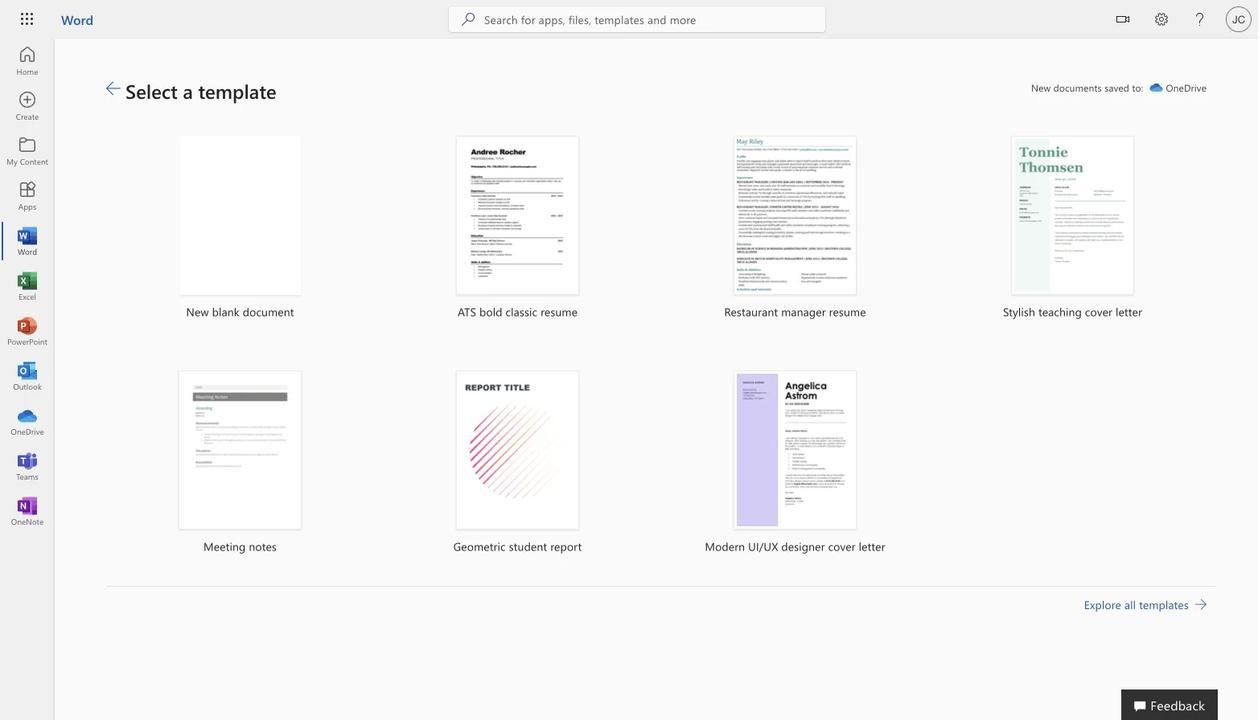 Task type: vqa. For each thing, say whether or not it's contained in the screenshot.
topmost letter
yes



Task type: locate. For each thing, give the bounding box(es) containing it.
0 vertical spatial new
[[1031, 81, 1051, 94]]

new left documents
[[1031, 81, 1051, 94]]

blank
[[212, 304, 240, 319]]

stylish
[[1003, 304, 1035, 319]]

modern ui/ux designer cover letter link
[[661, 352, 929, 577]]

new left blank
[[186, 304, 209, 319]]

0 vertical spatial letter
[[1116, 304, 1142, 319]]

jc button
[[1220, 0, 1258, 39]]

0 horizontal spatial new
[[186, 304, 209, 319]]

0 vertical spatial cover
[[1085, 304, 1113, 319]]

restaurant manager resume link
[[661, 117, 929, 342]]

1 horizontal spatial cover
[[1085, 304, 1113, 319]]

cover right designer
[[828, 539, 856, 554]]

onedrive image
[[19, 413, 35, 430]]

ats bold classic resume
[[458, 304, 578, 319]]

resume right classic
[[541, 304, 578, 319]]

excel image
[[19, 278, 35, 294]]

1 vertical spatial new
[[186, 304, 209, 319]]

0 horizontal spatial letter
[[859, 539, 885, 554]]

cover
[[1085, 304, 1113, 319], [828, 539, 856, 554]]

letter
[[1116, 304, 1142, 319], [859, 539, 885, 554]]

templates
[[1139, 598, 1189, 612]]

letter right designer
[[859, 539, 885, 554]]

meeting notes
[[204, 539, 277, 554]]

saved
[[1105, 81, 1129, 94]]

meeting
[[204, 539, 246, 554]]

feedback
[[1151, 697, 1205, 714]]

my content image
[[19, 143, 35, 159]]

letter right teaching
[[1116, 304, 1142, 319]]

home image
[[19, 53, 35, 69]]

resume
[[541, 304, 578, 319], [829, 304, 866, 319]]

1 horizontal spatial resume
[[829, 304, 866, 319]]

bold
[[480, 304, 502, 319]]

0 horizontal spatial cover
[[828, 539, 856, 554]]

new
[[1031, 81, 1051, 94], [186, 304, 209, 319]]

resume right manager at the top of page
[[829, 304, 866, 319]]

1 horizontal spatial letter
[[1116, 304, 1142, 319]]

geometric student report link
[[384, 352, 652, 577]]

modern ui/ux designer cover letter
[[705, 539, 885, 554]]

word image
[[19, 233, 35, 249]]

explore
[[1084, 598, 1121, 612]]

documents
[[1054, 81, 1102, 94]]

0 horizontal spatial resume
[[541, 304, 578, 319]]

new for new documents saved to:
[[1031, 81, 1051, 94]]

teams image
[[19, 459, 35, 475]]

new inside templates element
[[186, 304, 209, 319]]

onenote image
[[19, 504, 35, 520]]

onedrive
[[1166, 81, 1207, 94]]

new documents saved to:
[[1031, 81, 1143, 94]]

cover right teaching
[[1085, 304, 1113, 319]]

restaurant manager resume image
[[734, 136, 857, 295]]

ats
[[458, 304, 476, 319]]

stylish teaching cover letter link
[[939, 117, 1207, 342]]

new for new blank document
[[186, 304, 209, 319]]

1 vertical spatial letter
[[859, 539, 885, 554]]

new blank document link
[[106, 117, 374, 342]]

Search box. Suggestions appear as you type. search field
[[484, 6, 825, 32]]

ats bold classic resume image
[[456, 136, 579, 295]]

restaurant
[[724, 304, 778, 319]]

None search field
[[449, 6, 825, 32]]

a
[[183, 78, 193, 104]]


[[1117, 13, 1129, 26]]

outlook image
[[19, 368, 35, 385]]

navigation
[[0, 39, 55, 534]]

geometric student report image
[[456, 371, 579, 530]]

1 horizontal spatial new
[[1031, 81, 1051, 94]]

meeting notes link
[[106, 352, 374, 577]]



Task type: describe. For each thing, give the bounding box(es) containing it.
new blank document
[[186, 304, 294, 319]]

meeting notes image
[[179, 371, 302, 530]]

explore all templates link
[[1084, 597, 1207, 617]]

student
[[509, 539, 547, 554]]

2 resume from the left
[[829, 304, 866, 319]]

powerpoint image
[[19, 323, 35, 339]]

geometric student report
[[453, 539, 582, 554]]

stylish teaching cover letter
[[1003, 304, 1142, 319]]

1 vertical spatial cover
[[828, 539, 856, 554]]

feedback button
[[1122, 690, 1218, 721]]

geometric
[[453, 539, 506, 554]]

stylish teaching cover letter image
[[1011, 136, 1134, 295]]

ats bold classic resume link
[[384, 117, 652, 342]]

 button
[[1104, 0, 1142, 41]]

document
[[243, 304, 294, 319]]

explore all templates
[[1084, 598, 1189, 612]]

word banner
[[0, 0, 1258, 41]]

templates element
[[106, 117, 1216, 587]]

apps image
[[19, 188, 35, 204]]

to:
[[1132, 81, 1143, 94]]

modern ui/ux designer cover letter image
[[734, 371, 857, 530]]

restaurant manager resume
[[724, 304, 866, 319]]

notes
[[249, 539, 277, 554]]

1 resume from the left
[[541, 304, 578, 319]]

select
[[125, 78, 178, 104]]

manager
[[781, 304, 826, 319]]

cover inside "link"
[[1085, 304, 1113, 319]]

ui/ux
[[748, 539, 778, 554]]

modern
[[705, 539, 745, 554]]

classic
[[506, 304, 537, 319]]

create image
[[19, 98, 35, 114]]

teaching
[[1039, 304, 1082, 319]]

select a template
[[125, 78, 276, 104]]

letter inside "link"
[[1116, 304, 1142, 319]]

jc
[[1232, 13, 1245, 25]]

none search field inside word banner
[[449, 6, 825, 32]]

all
[[1125, 598, 1136, 612]]

report
[[550, 539, 582, 554]]

word
[[61, 10, 93, 28]]

designer
[[781, 539, 825, 554]]

template
[[198, 78, 276, 104]]



